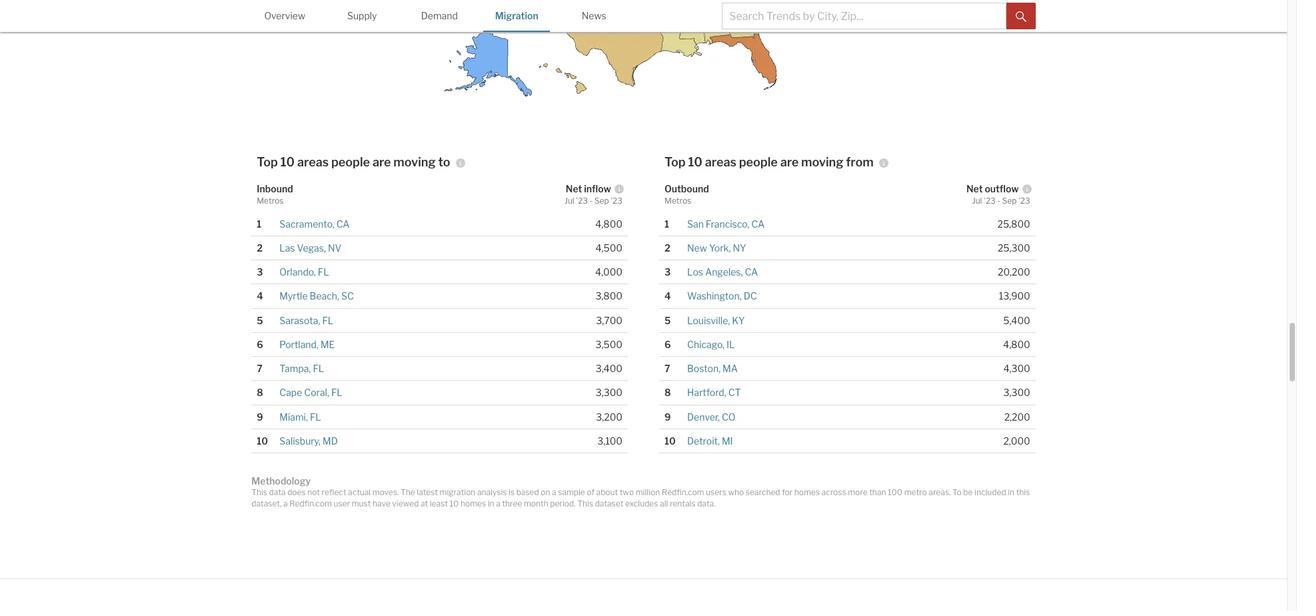 Task type: describe. For each thing, give the bounding box(es) containing it.
nv
[[328, 242, 342, 254]]

new
[[687, 242, 707, 254]]

inbound
[[257, 183, 293, 194]]

overview link
[[251, 0, 318, 30]]

salisbury, md link
[[279, 436, 338, 447]]

top for top 10 areas people are moving from
[[665, 155, 686, 169]]

submit search image
[[1016, 11, 1026, 22]]

louisville, ky
[[687, 315, 745, 326]]

5 for top 10 areas people are moving from
[[665, 315, 671, 326]]

is
[[509, 488, 515, 498]]

net outflow
[[967, 183, 1019, 194]]

dc
[[744, 291, 757, 302]]

il
[[727, 339, 735, 350]]

net inflow
[[566, 183, 611, 194]]

moving for from
[[801, 155, 844, 169]]

3 for top 10 areas people are moving to
[[257, 267, 263, 278]]

2 '23 from the left
[[611, 196, 623, 206]]

washington,
[[687, 291, 742, 302]]

more
[[848, 488, 868, 498]]

ny
[[733, 242, 746, 254]]

1 horizontal spatial a
[[496, 499, 500, 509]]

than
[[869, 488, 886, 498]]

fl for tampa, fl
[[313, 363, 324, 375]]

not
[[307, 488, 320, 498]]

10 up inbound
[[280, 155, 295, 169]]

must
[[352, 499, 371, 509]]

las vegas, nv link
[[279, 242, 342, 254]]

2 for top 10 areas people are moving from
[[665, 242, 671, 254]]

los angeles, ca link
[[687, 267, 758, 278]]

to
[[953, 488, 962, 498]]

included
[[975, 488, 1006, 498]]

supply link
[[329, 0, 395, 30]]

2 horizontal spatial a
[[552, 488, 556, 498]]

denver, co link
[[687, 412, 736, 423]]

cape
[[279, 387, 302, 399]]

sep for top 10 areas people are moving to
[[594, 196, 609, 206]]

latest
[[417, 488, 438, 498]]

salisbury, md
[[279, 436, 338, 447]]

users
[[706, 488, 727, 498]]

jul '23 - sep '23 for top 10 areas people are moving from
[[972, 196, 1030, 206]]

0 horizontal spatial this
[[251, 488, 267, 498]]

fl right coral,
[[331, 387, 342, 399]]

does
[[287, 488, 306, 498]]

10 left detroit,
[[665, 436, 676, 447]]

4,000
[[595, 267, 623, 278]]

actual
[[348, 488, 371, 498]]

beach,
[[310, 291, 339, 302]]

portland, me link
[[279, 339, 335, 350]]

dataset
[[595, 499, 624, 509]]

4,800 for ca
[[595, 218, 623, 230]]

vegas,
[[297, 242, 326, 254]]

people for to
[[331, 155, 370, 169]]

analysis
[[477, 488, 507, 498]]

demand
[[421, 10, 458, 21]]

cape coral, fl
[[279, 387, 342, 399]]

6 for top 10 areas people are moving to
[[257, 339, 263, 350]]

dataset,
[[251, 499, 282, 509]]

excludes
[[625, 499, 658, 509]]

from
[[846, 155, 874, 169]]

louisville, ky link
[[687, 315, 745, 326]]

angeles,
[[705, 267, 743, 278]]

sacramento, ca link
[[279, 218, 350, 230]]

outbound
[[665, 183, 709, 194]]

ca for 3
[[745, 267, 758, 278]]

3,300 for from
[[1004, 387, 1030, 399]]

4,300
[[1004, 363, 1030, 375]]

on
[[541, 488, 550, 498]]

sacramento, ca
[[279, 218, 350, 230]]

top 10 areas people are moving to
[[257, 155, 450, 169]]

10 inside methodology this data does not reflect actual moves. the latest migration analysis is based on a sample of about two million redfin.com users who searched for homes across more than 100 metro areas. to be included in this dataset, a redfin.com user must have viewed at least 10 homes in a three month period. this dataset excludes all rentals data.
[[450, 499, 459, 509]]

ca up nv
[[336, 218, 350, 230]]

jul for from
[[972, 196, 982, 206]]

top 10 areas people are moving from
[[665, 155, 874, 169]]

Search Trends by City, Zip... search field
[[722, 3, 1006, 29]]

mi
[[722, 436, 733, 447]]

jul for to
[[565, 196, 574, 206]]

hartford,
[[687, 387, 726, 399]]

1 horizontal spatial redfin.com
[[662, 488, 704, 498]]

7 for top 10 areas people are moving to
[[257, 363, 263, 375]]

supply
[[347, 10, 377, 21]]

25,800
[[998, 218, 1030, 230]]

myrtle beach, sc link
[[279, 291, 354, 302]]

100
[[888, 488, 903, 498]]

me
[[321, 339, 335, 350]]

sacramento,
[[279, 218, 334, 230]]

8 for top 10 areas people are moving from
[[665, 387, 671, 399]]

13,900
[[999, 291, 1030, 302]]

cape coral, fl link
[[279, 387, 342, 399]]

denver, co
[[687, 412, 736, 423]]

md
[[323, 436, 338, 447]]

areas for top 10 areas people are moving to
[[297, 155, 329, 169]]

salisbury,
[[279, 436, 321, 447]]

25,300
[[998, 242, 1030, 254]]

metros for top 10 areas people are moving to
[[257, 196, 284, 206]]

methodology
[[251, 476, 311, 487]]

2 for top 10 areas people are moving to
[[257, 242, 263, 254]]

0 horizontal spatial redfin.com
[[289, 499, 332, 509]]

9 for top 10 areas people are moving from
[[665, 412, 671, 423]]

1 for top 10 areas people are moving to
[[257, 218, 261, 230]]

washington, dc link
[[687, 291, 757, 302]]

period.
[[550, 499, 576, 509]]

two
[[620, 488, 634, 498]]

6 for top 10 areas people are moving from
[[665, 339, 671, 350]]

chicago,
[[687, 339, 725, 350]]

least
[[430, 499, 448, 509]]

1 horizontal spatial homes
[[794, 488, 820, 498]]

areas for top 10 areas people are moving from
[[705, 155, 737, 169]]

fl for sarasota, fl
[[322, 315, 333, 326]]

boston, ma link
[[687, 363, 738, 375]]

miami, fl link
[[279, 412, 321, 423]]

4,800 for il
[[1003, 339, 1030, 350]]

areas.
[[929, 488, 951, 498]]

new york, ny
[[687, 242, 746, 254]]



Task type: vqa. For each thing, say whether or not it's contained in the screenshot.


Task type: locate. For each thing, give the bounding box(es) containing it.
2 jul from the left
[[972, 196, 982, 206]]

sarasota, fl
[[279, 315, 333, 326]]

2 5 from the left
[[665, 315, 671, 326]]

5 left the sarasota,
[[257, 315, 263, 326]]

1 - from the left
[[590, 196, 593, 206]]

- for top 10 areas people are moving to
[[590, 196, 593, 206]]

0 horizontal spatial -
[[590, 196, 593, 206]]

8
[[257, 387, 263, 399], [665, 387, 671, 399]]

new york, ny link
[[687, 242, 746, 254]]

0 horizontal spatial 1
[[257, 218, 261, 230]]

1 vertical spatial in
[[488, 499, 494, 509]]

san francisco, ca link
[[687, 218, 765, 230]]

1 horizontal spatial 9
[[665, 412, 671, 423]]

0 vertical spatial in
[[1008, 488, 1015, 498]]

migration link
[[483, 0, 550, 30]]

moves.
[[373, 488, 399, 498]]

1 5 from the left
[[257, 315, 263, 326]]

million
[[636, 488, 660, 498]]

1 vertical spatial redfin.com
[[289, 499, 332, 509]]

1 horizontal spatial are
[[780, 155, 799, 169]]

'23 down net inflow
[[576, 196, 588, 206]]

4,800 up 4,500
[[595, 218, 623, 230]]

5 for top 10 areas people are moving to
[[257, 315, 263, 326]]

jul '23 - sep '23 down inflow
[[565, 196, 623, 206]]

-
[[590, 196, 593, 206], [998, 196, 1001, 206]]

3 left orlando,
[[257, 267, 263, 278]]

a down data
[[283, 499, 288, 509]]

0 horizontal spatial jul '23 - sep '23
[[565, 196, 623, 206]]

at
[[421, 499, 428, 509]]

7 left the boston,
[[665, 363, 670, 375]]

2 9 from the left
[[665, 412, 671, 423]]

sarasota, fl link
[[279, 315, 333, 326]]

are for from
[[780, 155, 799, 169]]

0 horizontal spatial metros
[[257, 196, 284, 206]]

5 left louisville,
[[665, 315, 671, 326]]

1 '23 from the left
[[576, 196, 588, 206]]

2 are from the left
[[780, 155, 799, 169]]

fl for orlando, fl
[[318, 267, 329, 278]]

0 horizontal spatial 7
[[257, 363, 263, 375]]

miami, fl
[[279, 412, 321, 423]]

7 left tampa,
[[257, 363, 263, 375]]

3,800
[[596, 291, 623, 302]]

9 for top 10 areas people are moving to
[[257, 412, 263, 423]]

1 horizontal spatial 1
[[665, 218, 669, 230]]

orlando, fl link
[[279, 267, 329, 278]]

1 4 from the left
[[257, 291, 263, 302]]

10 down migration
[[450, 499, 459, 509]]

1 horizontal spatial people
[[739, 155, 778, 169]]

1 horizontal spatial 3,300
[[1004, 387, 1030, 399]]

3 left los
[[665, 267, 671, 278]]

1 top from the left
[[257, 155, 278, 169]]

1 horizontal spatial 7
[[665, 363, 670, 375]]

0 horizontal spatial moving
[[394, 155, 436, 169]]

1 8 from the left
[[257, 387, 263, 399]]

1 horizontal spatial 4
[[665, 291, 671, 302]]

top
[[257, 155, 278, 169], [665, 155, 686, 169]]

a down analysis at the left bottom of page
[[496, 499, 500, 509]]

1 horizontal spatial this
[[578, 499, 593, 509]]

2 8 from the left
[[665, 387, 671, 399]]

1 vertical spatial 4,800
[[1003, 339, 1030, 350]]

5,400
[[1003, 315, 1030, 326]]

1 jul '23 - sep '23 from the left
[[565, 196, 623, 206]]

0 vertical spatial homes
[[794, 488, 820, 498]]

ca right francisco,
[[752, 218, 765, 230]]

homes down migration
[[461, 499, 486, 509]]

9 left miami,
[[257, 412, 263, 423]]

0 horizontal spatial homes
[[461, 499, 486, 509]]

2 people from the left
[[739, 155, 778, 169]]

for
[[782, 488, 793, 498]]

1 2 from the left
[[257, 242, 263, 254]]

1 horizontal spatial 3
[[665, 267, 671, 278]]

top for top 10 areas people are moving to
[[257, 155, 278, 169]]

0 horizontal spatial jul
[[565, 196, 574, 206]]

chicago, il link
[[687, 339, 735, 350]]

boston,
[[687, 363, 721, 375]]

2
[[257, 242, 263, 254], [665, 242, 671, 254]]

4 for top 10 areas people are moving from
[[665, 291, 671, 302]]

3,300 down 3,400
[[596, 387, 623, 399]]

to
[[438, 155, 450, 169]]

ct
[[728, 387, 741, 399]]

0 horizontal spatial 4
[[257, 291, 263, 302]]

net for from
[[967, 183, 983, 194]]

4 '23 from the left
[[1019, 196, 1030, 206]]

detroit,
[[687, 436, 720, 447]]

jul
[[565, 196, 574, 206], [972, 196, 982, 206]]

2 - from the left
[[998, 196, 1001, 206]]

fl for miami, fl
[[310, 412, 321, 423]]

sep down inflow
[[594, 196, 609, 206]]

2 sep from the left
[[1002, 196, 1017, 206]]

jul '23 - sep '23 for top 10 areas people are moving to
[[565, 196, 623, 206]]

1 vertical spatial this
[[578, 499, 593, 509]]

2 metros from the left
[[665, 196, 691, 206]]

'23 down net outflow on the right top of page
[[984, 196, 996, 206]]

1 horizontal spatial in
[[1008, 488, 1015, 498]]

hartford, ct link
[[687, 387, 741, 399]]

0 horizontal spatial top
[[257, 155, 278, 169]]

1 metros from the left
[[257, 196, 284, 206]]

san francisco, ca
[[687, 218, 765, 230]]

1 horizontal spatial areas
[[705, 155, 737, 169]]

jul '23 - sep '23
[[565, 196, 623, 206], [972, 196, 1030, 206]]

1 1 from the left
[[257, 218, 261, 230]]

4 left myrtle
[[257, 291, 263, 302]]

1 horizontal spatial 4,800
[[1003, 339, 1030, 350]]

jul down net outflow on the right top of page
[[972, 196, 982, 206]]

0 horizontal spatial 9
[[257, 412, 263, 423]]

fl up me
[[322, 315, 333, 326]]

1 horizontal spatial net
[[967, 183, 983, 194]]

migration
[[440, 488, 476, 498]]

metros for top 10 areas people are moving from
[[665, 196, 691, 206]]

metros down inbound
[[257, 196, 284, 206]]

1 areas from the left
[[297, 155, 329, 169]]

2 left las in the top left of the page
[[257, 242, 263, 254]]

searched
[[746, 488, 780, 498]]

data
[[269, 488, 286, 498]]

1 7 from the left
[[257, 363, 263, 375]]

3,200
[[596, 412, 623, 423]]

0 horizontal spatial in
[[488, 499, 494, 509]]

chicago, il
[[687, 339, 735, 350]]

8 left hartford,
[[665, 387, 671, 399]]

0 horizontal spatial 3,300
[[596, 387, 623, 399]]

8 left cape
[[257, 387, 263, 399]]

based
[[516, 488, 539, 498]]

0 horizontal spatial 2
[[257, 242, 263, 254]]

2 4 from the left
[[665, 291, 671, 302]]

1 horizontal spatial 6
[[665, 339, 671, 350]]

2 1 from the left
[[665, 218, 669, 230]]

louisville,
[[687, 315, 730, 326]]

this
[[251, 488, 267, 498], [578, 499, 593, 509]]

3,100
[[597, 436, 623, 447]]

jul down net inflow
[[565, 196, 574, 206]]

1 left san
[[665, 218, 669, 230]]

10 left salisbury,
[[257, 436, 268, 447]]

los angeles, ca
[[687, 267, 758, 278]]

in left this
[[1008, 488, 1015, 498]]

1 down inbound
[[257, 218, 261, 230]]

migration
[[495, 10, 538, 21]]

portland, me
[[279, 339, 335, 350]]

1 jul from the left
[[565, 196, 574, 206]]

across
[[822, 488, 846, 498]]

'23 up 25,800
[[1019, 196, 1030, 206]]

3,300 down 4,300
[[1004, 387, 1030, 399]]

9 left denver, at the bottom right of the page
[[665, 412, 671, 423]]

net left inflow
[[566, 183, 582, 194]]

fl
[[318, 267, 329, 278], [322, 315, 333, 326], [313, 363, 324, 375], [331, 387, 342, 399], [310, 412, 321, 423]]

1 6 from the left
[[257, 339, 263, 350]]

1 horizontal spatial jul '23 - sep '23
[[972, 196, 1030, 206]]

- down net inflow
[[590, 196, 593, 206]]

news link
[[561, 0, 627, 30]]

redfin.com up rentals in the right of the page
[[662, 488, 704, 498]]

a right on
[[552, 488, 556, 498]]

detroit, mi link
[[687, 436, 733, 447]]

4,800 down 5,400
[[1003, 339, 1030, 350]]

top up inbound
[[257, 155, 278, 169]]

ma
[[723, 363, 738, 375]]

las vegas, nv
[[279, 242, 342, 254]]

are for to
[[373, 155, 391, 169]]

2 3,300 from the left
[[1004, 387, 1030, 399]]

3,300 for to
[[596, 387, 623, 399]]

2 2 from the left
[[665, 242, 671, 254]]

2 top from the left
[[665, 155, 686, 169]]

1 horizontal spatial jul
[[972, 196, 982, 206]]

sep down outflow
[[1002, 196, 1017, 206]]

orlando, fl
[[279, 267, 329, 278]]

0 vertical spatial 4,800
[[595, 218, 623, 230]]

4 for top 10 areas people are moving to
[[257, 291, 263, 302]]

0 vertical spatial this
[[251, 488, 267, 498]]

1 sep from the left
[[594, 196, 609, 206]]

sc
[[341, 291, 354, 302]]

2,200
[[1004, 412, 1030, 423]]

in down analysis at the left bottom of page
[[488, 499, 494, 509]]

1 net from the left
[[566, 183, 582, 194]]

2 net from the left
[[967, 183, 983, 194]]

10 up outbound on the top of page
[[688, 155, 703, 169]]

moving left from
[[801, 155, 844, 169]]

demand link
[[406, 0, 473, 30]]

areas up outbound on the top of page
[[705, 155, 737, 169]]

2,000
[[1004, 436, 1030, 447]]

6 left chicago,
[[665, 339, 671, 350]]

3,500
[[596, 339, 623, 350]]

las
[[279, 242, 295, 254]]

2 3 from the left
[[665, 267, 671, 278]]

1 horizontal spatial metros
[[665, 196, 691, 206]]

1 moving from the left
[[394, 155, 436, 169]]

6 left the portland,
[[257, 339, 263, 350]]

methodology this data does not reflect actual moves. the latest migration analysis is based on a sample of about two million redfin.com users who searched for homes across more than 100 metro areas. to be included in this dataset, a redfin.com user must have viewed at least 10 homes in a three month period. this dataset excludes all rentals data.
[[251, 476, 1030, 509]]

0 vertical spatial redfin.com
[[662, 488, 704, 498]]

2 moving from the left
[[801, 155, 844, 169]]

0 horizontal spatial 3
[[257, 267, 263, 278]]

1 people from the left
[[331, 155, 370, 169]]

be
[[964, 488, 973, 498]]

myrtle beach, sc
[[279, 291, 354, 302]]

0 horizontal spatial 8
[[257, 387, 263, 399]]

all
[[660, 499, 668, 509]]

metro
[[904, 488, 927, 498]]

fl right miami,
[[310, 412, 321, 423]]

of
[[587, 488, 595, 498]]

2 areas from the left
[[705, 155, 737, 169]]

1 horizontal spatial top
[[665, 155, 686, 169]]

moving left to
[[394, 155, 436, 169]]

redfin.com down not
[[289, 499, 332, 509]]

4
[[257, 291, 263, 302], [665, 291, 671, 302]]

4,500
[[596, 242, 623, 254]]

8 for top 10 areas people are moving to
[[257, 387, 263, 399]]

3 for top 10 areas people are moving from
[[665, 267, 671, 278]]

net for to
[[566, 183, 582, 194]]

4 left washington,
[[665, 291, 671, 302]]

people for from
[[739, 155, 778, 169]]

0 horizontal spatial 5
[[257, 315, 263, 326]]

1 horizontal spatial sep
[[1002, 196, 1017, 206]]

3 '23 from the left
[[984, 196, 996, 206]]

this up dataset,
[[251, 488, 267, 498]]

overview
[[264, 10, 305, 21]]

miami,
[[279, 412, 308, 423]]

user
[[334, 499, 350, 509]]

top up outbound on the top of page
[[665, 155, 686, 169]]

1 9 from the left
[[257, 412, 263, 423]]

0 horizontal spatial 4,800
[[595, 218, 623, 230]]

1 horizontal spatial moving
[[801, 155, 844, 169]]

1 3,300 from the left
[[596, 387, 623, 399]]

net left outflow
[[967, 183, 983, 194]]

3,400
[[596, 363, 623, 375]]

outflow
[[985, 183, 1019, 194]]

1 horizontal spatial 5
[[665, 315, 671, 326]]

myrtle
[[279, 291, 308, 302]]

jul '23 - sep '23 down outflow
[[972, 196, 1030, 206]]

2 jul '23 - sep '23 from the left
[[972, 196, 1030, 206]]

ca for 1
[[752, 218, 765, 230]]

fl up beach,
[[318, 267, 329, 278]]

- down outflow
[[998, 196, 1001, 206]]

1 horizontal spatial 8
[[665, 387, 671, 399]]

metros down outbound on the top of page
[[665, 196, 691, 206]]

2 left new
[[665, 242, 671, 254]]

this down of
[[578, 499, 593, 509]]

2 6 from the left
[[665, 339, 671, 350]]

6
[[257, 339, 263, 350], [665, 339, 671, 350]]

'23 down inflow
[[611, 196, 623, 206]]

fl right tampa,
[[313, 363, 324, 375]]

francisco,
[[706, 218, 750, 230]]

1 vertical spatial homes
[[461, 499, 486, 509]]

sep for top 10 areas people are moving from
[[1002, 196, 1017, 206]]

three
[[502, 499, 522, 509]]

1 horizontal spatial 2
[[665, 242, 671, 254]]

0 horizontal spatial areas
[[297, 155, 329, 169]]

1 horizontal spatial -
[[998, 196, 1001, 206]]

0 horizontal spatial people
[[331, 155, 370, 169]]

tampa,
[[279, 363, 311, 375]]

7 for top 10 areas people are moving from
[[665, 363, 670, 375]]

0 horizontal spatial sep
[[594, 196, 609, 206]]

news
[[582, 10, 606, 21]]

1 3 from the left
[[257, 267, 263, 278]]

a
[[552, 488, 556, 498], [283, 499, 288, 509], [496, 499, 500, 509]]

areas up sacramento, ca link
[[297, 155, 329, 169]]

ky
[[732, 315, 745, 326]]

0 horizontal spatial 6
[[257, 339, 263, 350]]

moving for to
[[394, 155, 436, 169]]

1 are from the left
[[373, 155, 391, 169]]

2 7 from the left
[[665, 363, 670, 375]]

ca up dc
[[745, 267, 758, 278]]

0 horizontal spatial are
[[373, 155, 391, 169]]

homes right for
[[794, 488, 820, 498]]

0 horizontal spatial net
[[566, 183, 582, 194]]

1 for top 10 areas people are moving from
[[665, 218, 669, 230]]

0 horizontal spatial a
[[283, 499, 288, 509]]

- for top 10 areas people are moving from
[[998, 196, 1001, 206]]



